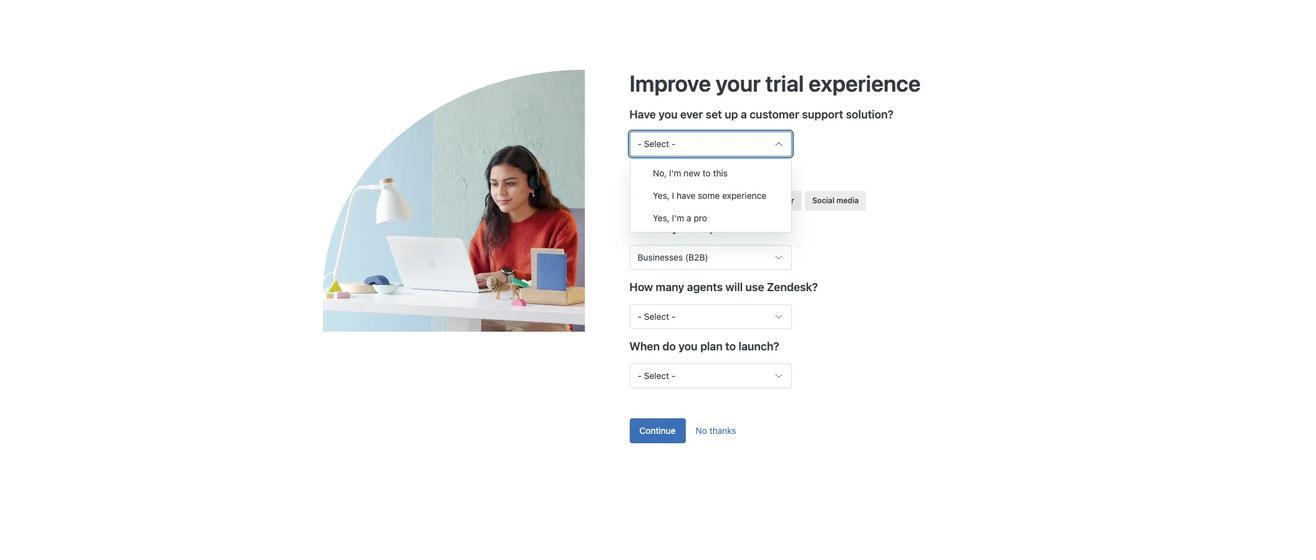 Task type: locate. For each thing, give the bounding box(es) containing it.
1 how from the top
[[630, 167, 653, 180]]

no, i'm new to this option
[[630, 162, 791, 185]]

0 vertical spatial yes,
[[653, 190, 670, 201]]

- select - button up the "no, i'm new to this" option
[[630, 131, 792, 156]]

do right when
[[663, 340, 676, 353]]

0 vertical spatial - select - button
[[630, 131, 792, 156]]

0 horizontal spatial a
[[687, 213, 691, 223]]

do for when
[[663, 340, 676, 353]]

i'm for yes,
[[672, 213, 684, 223]]

new
[[684, 168, 700, 178]]

launch?
[[739, 340, 779, 353]]

0 vertical spatial you
[[659, 108, 678, 121]]

trial
[[765, 70, 804, 96]]

set
[[706, 108, 722, 121]]

3 - select - button from the top
[[630, 364, 792, 389]]

1 vertical spatial how
[[630, 281, 653, 294]]

thanks
[[710, 425, 736, 436]]

experience down you?
[[722, 190, 766, 201]]

reach
[[710, 167, 740, 180]]

how do people reach you?
[[630, 167, 767, 180]]

2 vertical spatial you
[[679, 340, 698, 353]]

list box containing no, i'm new to this
[[630, 159, 792, 233]]

solution?
[[846, 108, 894, 121]]

chat
[[637, 196, 654, 205]]

yes, down chat button
[[653, 213, 670, 223]]

2 how from the top
[[630, 281, 653, 294]]

yes, inside option
[[653, 190, 670, 201]]

select
[[644, 138, 669, 149], [644, 311, 669, 322], [644, 371, 669, 381]]

i'm down the phone button
[[672, 213, 684, 223]]

1 - select - button from the top
[[630, 131, 792, 156]]

yes, left i
[[653, 190, 670, 201]]

you left the pro
[[672, 221, 691, 234]]

have you ever set up a customer support solution?
[[630, 108, 894, 121]]

you
[[659, 108, 678, 121], [672, 221, 691, 234], [679, 340, 698, 353]]

how left many
[[630, 281, 653, 294]]

i'm inside the "no, i'm new to this" option
[[669, 168, 681, 178]]

yes, inside yes, i'm a pro option
[[653, 213, 670, 223]]

2 vertical spatial select
[[644, 371, 669, 381]]

i'm right no,
[[669, 168, 681, 178]]

select down when
[[644, 371, 669, 381]]

center
[[771, 196, 794, 205]]

businesses (b2b) button
[[630, 245, 792, 270]]

you left plan
[[679, 340, 698, 353]]

1 vertical spatial i'm
[[672, 213, 684, 223]]

2 - select - button from the top
[[630, 304, 792, 329]]

media
[[837, 196, 859, 205]]

a right up
[[741, 108, 747, 121]]

1 horizontal spatial experience
[[809, 70, 921, 96]]

- up no, i'm new to this
[[672, 138, 676, 149]]

0 vertical spatial i'm
[[669, 168, 681, 178]]

1 vertical spatial experience
[[722, 190, 766, 201]]

- up when
[[638, 311, 642, 322]]

0 vertical spatial to
[[703, 168, 711, 178]]

3 select from the top
[[644, 371, 669, 381]]

- select - button
[[630, 131, 792, 156], [630, 304, 792, 329], [630, 364, 792, 389]]

you?
[[742, 167, 767, 180]]

- select - up when
[[638, 311, 676, 322]]

do left people
[[656, 167, 669, 180]]

0 vertical spatial a
[[741, 108, 747, 121]]

select up no,
[[644, 138, 669, 149]]

how
[[630, 167, 653, 180], [630, 281, 653, 294]]

how up chat
[[630, 167, 653, 180]]

to left this
[[703, 168, 711, 178]]

1 vertical spatial - select -
[[638, 311, 676, 322]]

yes,
[[653, 190, 670, 201], [653, 213, 670, 223]]

- down when do you plan to launch?
[[672, 371, 676, 381]]

1 vertical spatial you
[[672, 221, 691, 234]]

0 vertical spatial - select -
[[638, 138, 676, 149]]

- select - button up plan
[[630, 304, 792, 329]]

0 vertical spatial do
[[656, 167, 669, 180]]

help?
[[694, 221, 722, 234]]

2 vertical spatial - select -
[[638, 371, 676, 381]]

will
[[725, 281, 743, 294]]

select up when
[[644, 311, 669, 322]]

0 horizontal spatial experience
[[722, 190, 766, 201]]

3 - select - from the top
[[638, 371, 676, 381]]

you for when
[[679, 340, 698, 353]]

i'm inside yes, i'm a pro option
[[672, 213, 684, 223]]

i'm
[[669, 168, 681, 178], [672, 213, 684, 223]]

2 yes, from the top
[[653, 213, 670, 223]]

- select - up no,
[[638, 138, 676, 149]]

- select - down when
[[638, 371, 676, 381]]

0 vertical spatial how
[[630, 167, 653, 180]]

experience up solution?
[[809, 70, 921, 96]]

list box
[[630, 159, 792, 233]]

2 vertical spatial do
[[663, 340, 676, 353]]

customer service agent wearing a headset and sitting at a desk as balloons float through the air in celebration. image
[[323, 70, 630, 332]]

1 yes, from the top
[[653, 190, 670, 201]]

2 vertical spatial - select - button
[[630, 364, 792, 389]]

you left ever
[[659, 108, 678, 121]]

who
[[630, 221, 654, 234]]

businesses
[[638, 252, 683, 263]]

do
[[656, 167, 669, 180], [656, 221, 670, 234], [663, 340, 676, 353]]

a left the pro
[[687, 213, 691, 223]]

-
[[638, 138, 642, 149], [672, 138, 676, 149], [638, 311, 642, 322], [672, 311, 676, 322], [638, 371, 642, 381], [672, 371, 676, 381]]

experience
[[809, 70, 921, 96], [722, 190, 766, 201]]

- select - button down plan
[[630, 364, 792, 389]]

to
[[703, 168, 711, 178], [725, 340, 736, 353]]

social
[[812, 196, 835, 205]]

phone
[[672, 196, 696, 205]]

1 vertical spatial a
[[687, 213, 691, 223]]

0 horizontal spatial to
[[703, 168, 711, 178]]

customer
[[750, 108, 799, 121]]

1 vertical spatial select
[[644, 311, 669, 322]]

a
[[741, 108, 747, 121], [687, 213, 691, 223]]

to right plan
[[725, 340, 736, 353]]

agents
[[687, 281, 723, 294]]

1 vertical spatial yes,
[[653, 213, 670, 223]]

0 vertical spatial experience
[[809, 70, 921, 96]]

1 vertical spatial do
[[656, 221, 670, 234]]

1 vertical spatial - select - button
[[630, 304, 792, 329]]

many
[[656, 281, 684, 294]]

1 horizontal spatial to
[[725, 340, 736, 353]]

improve
[[630, 70, 711, 96]]

yes, i'm a pro
[[653, 213, 707, 223]]

- select -
[[638, 138, 676, 149], [638, 311, 676, 322], [638, 371, 676, 381]]

0 vertical spatial select
[[644, 138, 669, 149]]

do for who
[[656, 221, 670, 234]]

when
[[630, 340, 660, 353]]

1 vertical spatial to
[[725, 340, 736, 353]]

2 - select - from the top
[[638, 311, 676, 322]]

do right 'who'
[[656, 221, 670, 234]]



Task type: describe. For each thing, give the bounding box(es) containing it.
improve your trial experience
[[630, 70, 921, 96]]

help center
[[752, 196, 794, 205]]

no,
[[653, 168, 667, 178]]

- down have
[[638, 138, 642, 149]]

your
[[716, 70, 761, 96]]

yes, i have some experience
[[653, 190, 766, 201]]

do for how
[[656, 167, 669, 180]]

2 select from the top
[[644, 311, 669, 322]]

help center button
[[744, 191, 802, 211]]

who do you help?
[[630, 221, 722, 234]]

- down many
[[672, 311, 676, 322]]

yes, i have some experience option
[[630, 185, 791, 207]]

continue
[[639, 425, 676, 436]]

social media button
[[805, 191, 866, 211]]

social media
[[812, 196, 859, 205]]

a inside option
[[687, 213, 691, 223]]

1 horizontal spatial a
[[741, 108, 747, 121]]

no
[[696, 425, 707, 436]]

ever
[[680, 108, 703, 121]]

zendesk?
[[767, 281, 818, 294]]

- down when
[[638, 371, 642, 381]]

email
[[714, 196, 733, 205]]

people
[[672, 167, 707, 180]]

no, i'm new to this
[[653, 168, 728, 178]]

1 - select - from the top
[[638, 138, 676, 149]]

to inside option
[[703, 168, 711, 178]]

when do you plan to launch?
[[630, 340, 779, 353]]

yes, for yes, i'm a pro
[[653, 213, 670, 223]]

you for who
[[672, 221, 691, 234]]

how for how do people reach you?
[[630, 167, 653, 180]]

help
[[752, 196, 769, 205]]

no thanks
[[696, 425, 736, 436]]

email button
[[706, 191, 741, 211]]

(b2b)
[[685, 252, 708, 263]]

experience inside option
[[722, 190, 766, 201]]

i'm for no,
[[669, 168, 681, 178]]

phone button
[[665, 191, 703, 211]]

yes, for yes, i have some experience
[[653, 190, 670, 201]]

pro
[[694, 213, 707, 223]]

how for how many agents will use zendesk?
[[630, 281, 653, 294]]

yes, i'm a pro option
[[630, 207, 791, 229]]

chat button
[[630, 191, 662, 211]]

plan
[[700, 340, 723, 353]]

1 select from the top
[[644, 138, 669, 149]]

continue button
[[630, 419, 686, 444]]

some
[[698, 190, 720, 201]]

no thanks button
[[686, 419, 746, 444]]

businesses (b2b)
[[638, 252, 708, 263]]

up
[[725, 108, 738, 121]]

this
[[713, 168, 728, 178]]

have
[[630, 108, 656, 121]]

have
[[677, 190, 696, 201]]

i
[[672, 190, 674, 201]]

how many agents will use zendesk?
[[630, 281, 818, 294]]

support
[[802, 108, 843, 121]]

use
[[746, 281, 764, 294]]



Task type: vqa. For each thing, say whether or not it's contained in the screenshot.
Marcus Allen's Repair Ticket
no



